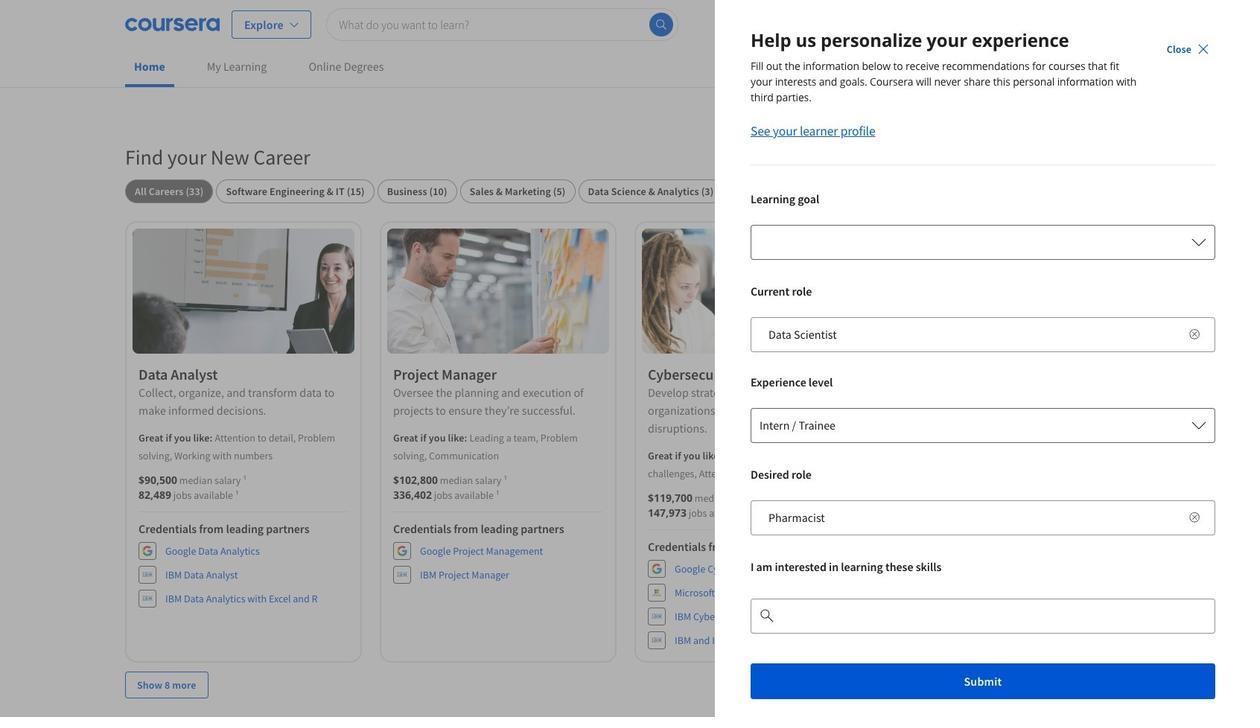 Task type: describe. For each thing, give the bounding box(es) containing it.
earn your degree collection element
[[125, 705, 1127, 718]]

career roles collection element
[[116, 120, 1136, 718]]

clear search image for desired role text field
[[1189, 512, 1201, 524]]

option group inside career roles collection element
[[125, 180, 1127, 203]]



Task type: vqa. For each thing, say whether or not it's contained in the screenshot.
text box
yes



Task type: locate. For each thing, give the bounding box(es) containing it.
clear search image
[[1189, 329, 1201, 341], [1189, 512, 1201, 524]]

Current role text field
[[760, 317, 1179, 352]]

coursera image
[[125, 12, 220, 36]]

clear search image for the 'current role' text field
[[1189, 329, 1201, 341]]

1 vertical spatial clear search image
[[1189, 512, 1201, 524]]

None button
[[125, 180, 213, 203], [216, 180, 375, 203], [378, 180, 457, 203], [460, 180, 576, 203], [579, 180, 724, 203], [125, 180, 213, 203], [216, 180, 375, 203], [378, 180, 457, 203], [460, 180, 576, 203], [579, 180, 724, 203]]

help center image
[[1213, 679, 1231, 697]]

Desired role text field
[[760, 500, 1179, 536]]

menu
[[953, 0, 1127, 48]]

option group
[[125, 180, 1127, 203]]

None search field
[[326, 8, 679, 41]]

None text field
[[775, 598, 1179, 634]]

menu item
[[953, 6, 1037, 42]]

0 vertical spatial clear search image
[[1189, 329, 1201, 341]]

1 clear search image from the top
[[1189, 329, 1201, 341]]

2 clear search image from the top
[[1189, 512, 1201, 524]]



